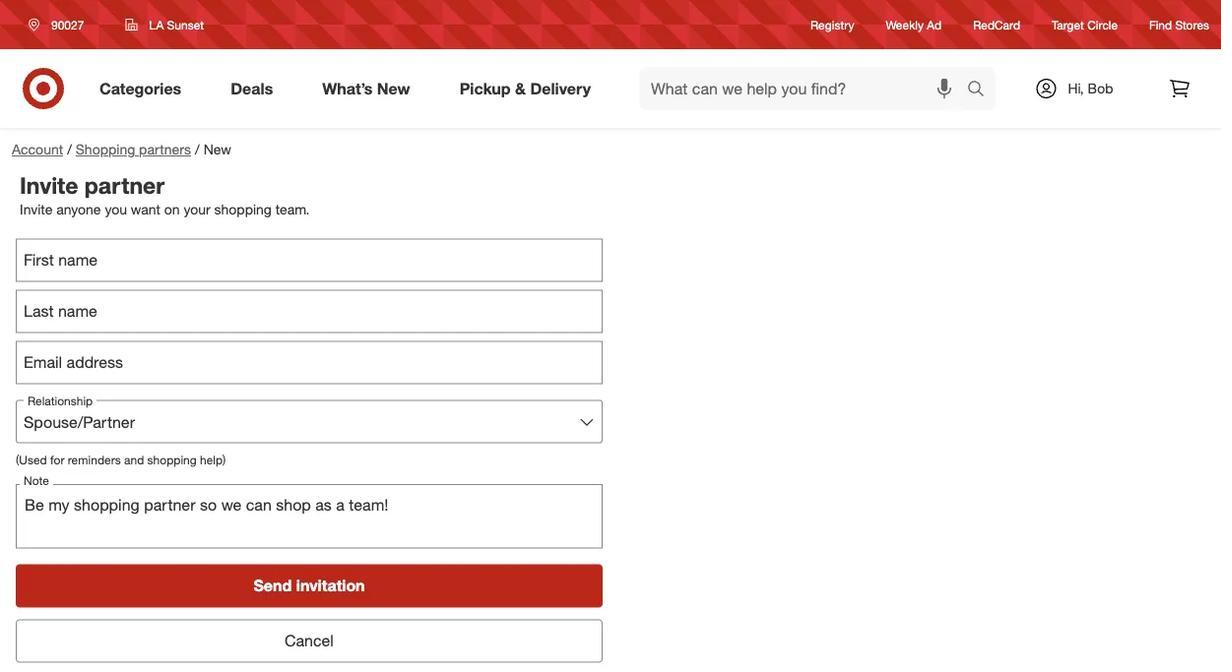 Task type: locate. For each thing, give the bounding box(es) containing it.
find stores link
[[1149, 16, 1209, 33]]

deals
[[231, 79, 273, 98]]

account link
[[12, 141, 63, 158]]

categories
[[99, 79, 181, 98]]

shopping inside invite partner invite anyone you want on your shopping team.
[[214, 201, 272, 218]]

invite left anyone
[[20, 201, 53, 218]]

target circle link
[[1052, 16, 1118, 33]]

shopping right your
[[214, 201, 272, 218]]

send invitation button
[[16, 565, 603, 608]]

shopping right the and
[[147, 453, 197, 467]]

shopping
[[76, 141, 135, 158]]

shopping
[[214, 201, 272, 218], [147, 453, 197, 467]]

/ right account
[[67, 141, 72, 158]]

want
[[131, 201, 160, 218]]

for
[[50, 453, 64, 467]]

new right what's
[[377, 79, 410, 98]]

reminders
[[68, 453, 121, 467]]

new right partners
[[203, 141, 231, 158]]

1 horizontal spatial new
[[377, 79, 410, 98]]

partners
[[139, 141, 191, 158]]

0 vertical spatial shopping
[[214, 201, 272, 218]]

partner
[[84, 171, 165, 199]]

cancel link
[[16, 620, 603, 663]]

invitation
[[296, 577, 365, 596]]

send
[[254, 577, 292, 596]]

new
[[377, 79, 410, 98], [203, 141, 231, 158]]

None text field
[[16, 239, 603, 282], [16, 290, 603, 334], [16, 341, 603, 385], [16, 239, 603, 282], [16, 290, 603, 334], [16, 341, 603, 385]]

help)
[[200, 453, 226, 467]]

What can we help you find? suggestions appear below search field
[[639, 67, 972, 110]]

new inside what's new 'link'
[[377, 79, 410, 98]]

1 vertical spatial shopping
[[147, 453, 197, 467]]

invite
[[20, 171, 78, 199], [20, 201, 53, 218]]

1 vertical spatial invite
[[20, 201, 53, 218]]

1 horizontal spatial shopping
[[214, 201, 272, 218]]

la sunset button
[[113, 7, 217, 42]]

registry link
[[810, 16, 854, 33]]

what's
[[322, 79, 373, 98]]

1 horizontal spatial /
[[195, 141, 200, 158]]

what's new
[[322, 79, 410, 98]]

shopping partners link
[[76, 141, 191, 158]]

hi, bob
[[1068, 80, 1113, 97]]

90027
[[51, 17, 84, 32]]

deals link
[[214, 67, 298, 110]]

2 invite from the top
[[20, 201, 53, 218]]

1 / from the left
[[67, 141, 72, 158]]

ad
[[927, 17, 942, 32]]

/
[[67, 141, 72, 158], [195, 141, 200, 158]]

and
[[124, 453, 144, 467]]

invite down account
[[20, 171, 78, 199]]

1 vertical spatial new
[[203, 141, 231, 158]]

0 vertical spatial invite
[[20, 171, 78, 199]]

weekly ad
[[886, 17, 942, 32]]

categories link
[[83, 67, 206, 110]]

/ right partners
[[195, 141, 200, 158]]

0 horizontal spatial /
[[67, 141, 72, 158]]

on
[[164, 201, 180, 218]]

invite partner invite anyone you want on your shopping team.
[[20, 171, 310, 218]]

target
[[1052, 17, 1084, 32]]

0 vertical spatial new
[[377, 79, 410, 98]]

0 horizontal spatial shopping
[[147, 453, 197, 467]]



Task type: vqa. For each thing, say whether or not it's contained in the screenshot.
Account / Shopping Partners / New
yes



Task type: describe. For each thing, give the bounding box(es) containing it.
2 / from the left
[[195, 141, 200, 158]]

pickup & delivery link
[[443, 67, 615, 110]]

you
[[105, 201, 127, 218]]

cancel
[[285, 632, 334, 651]]

your
[[184, 201, 210, 218]]

circle
[[1087, 17, 1118, 32]]

Be my shopping partner so we can shop as a team! text field
[[16, 484, 603, 549]]

0 horizontal spatial new
[[203, 141, 231, 158]]

redcard link
[[973, 16, 1020, 33]]

(used for reminders and shopping help)
[[16, 453, 226, 467]]

bob
[[1088, 80, 1113, 97]]

what's new link
[[305, 67, 435, 110]]

pickup
[[459, 79, 511, 98]]

registry
[[810, 17, 854, 32]]

find stores
[[1149, 17, 1209, 32]]

pickup & delivery
[[459, 79, 591, 98]]

account / shopping partners / new
[[12, 141, 231, 158]]

search button
[[958, 67, 1005, 114]]

&
[[515, 79, 526, 98]]

redcard
[[973, 17, 1020, 32]]

target circle
[[1052, 17, 1118, 32]]

1 invite from the top
[[20, 171, 78, 199]]

stores
[[1175, 17, 1209, 32]]

hi,
[[1068, 80, 1084, 97]]

90027 button
[[16, 7, 105, 42]]

send invitation
[[254, 577, 365, 596]]

anyone
[[56, 201, 101, 218]]

delivery
[[530, 79, 591, 98]]

search
[[958, 81, 1005, 100]]

team.
[[275, 201, 310, 218]]

weekly
[[886, 17, 924, 32]]

find
[[1149, 17, 1172, 32]]

account
[[12, 141, 63, 158]]

weekly ad link
[[886, 16, 942, 33]]

la sunset
[[149, 17, 204, 32]]

la
[[149, 17, 164, 32]]

sunset
[[167, 17, 204, 32]]

(used
[[16, 453, 47, 467]]



